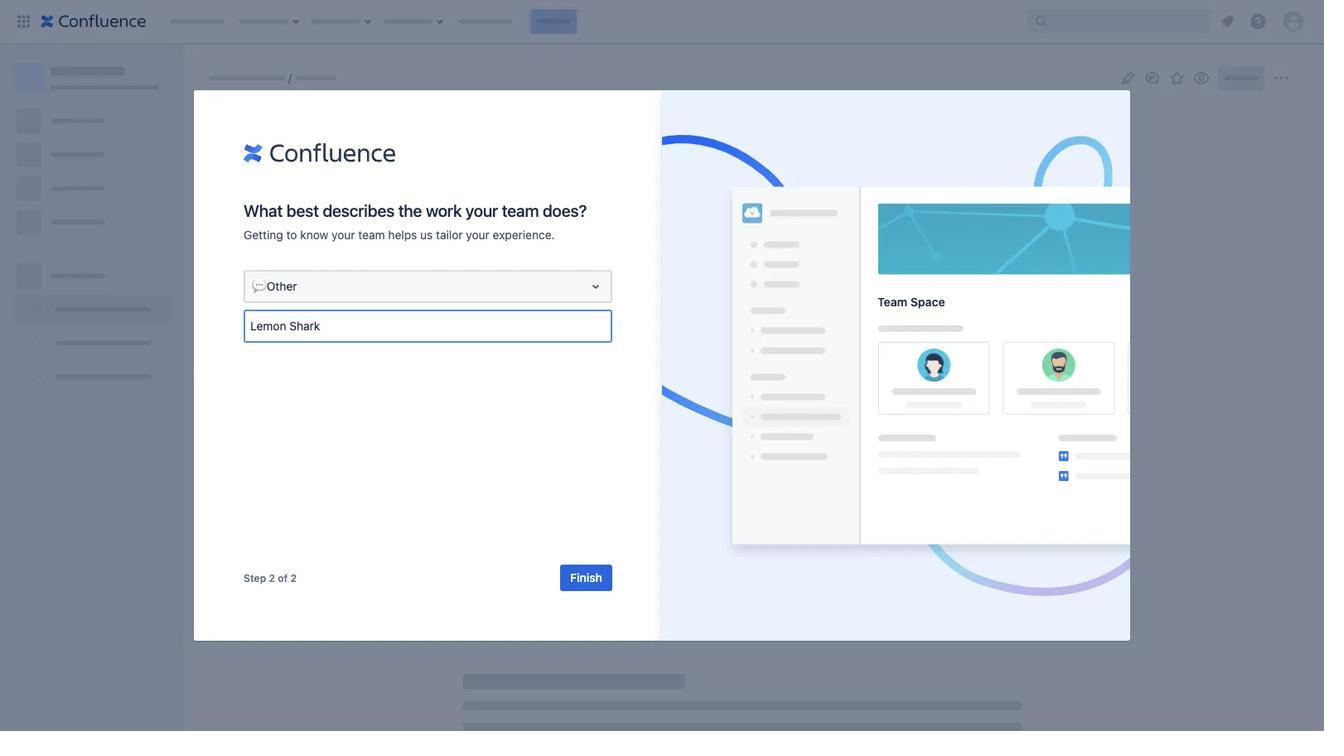 Task type: vqa. For each thing, say whether or not it's contained in the screenshot.
from
no



Task type: locate. For each thing, give the bounding box(es) containing it.
getting
[[244, 228, 283, 242]]

know
[[300, 228, 328, 242]]

0 vertical spatial team
[[502, 201, 539, 220]]

to
[[286, 228, 297, 242]]

step 2 of 2
[[244, 573, 297, 584]]

2 2 from the left
[[290, 573, 297, 584]]

0 horizontal spatial team
[[358, 228, 385, 242]]

of
[[278, 573, 288, 584]]

your right work
[[466, 201, 498, 220]]

helps
[[388, 228, 417, 242]]

2 left of
[[269, 573, 275, 584]]

💬
[[252, 280, 264, 293]]

2 right of
[[290, 573, 297, 584]]

banner image
[[878, 203, 1240, 275]]

team up experience.
[[502, 201, 539, 220]]

team space heading
[[878, 295, 1243, 309]]

1 horizontal spatial 2
[[290, 573, 297, 584]]

💬 other
[[252, 280, 297, 293]]

Your team field
[[245, 312, 611, 341]]

team down describes
[[358, 228, 385, 242]]

your right tailor
[[466, 228, 490, 242]]

0 horizontal spatial 2
[[269, 573, 275, 584]]

work
[[426, 201, 462, 220]]

best
[[287, 201, 319, 220]]

team
[[502, 201, 539, 220], [358, 228, 385, 242]]

space
[[911, 295, 945, 309]]

your
[[466, 201, 498, 220], [332, 228, 355, 242], [466, 228, 490, 242]]

content image
[[878, 326, 1240, 481]]

1 horizontal spatial team
[[502, 201, 539, 220]]

2
[[269, 573, 275, 584], [290, 573, 297, 584]]



Task type: describe. For each thing, give the bounding box(es) containing it.
tailor
[[436, 228, 463, 242]]

what
[[244, 201, 283, 220]]

1 vertical spatial team
[[358, 228, 385, 242]]

what best describes the work your team does? getting to know your team helps us tailor your experience.
[[244, 201, 587, 242]]

finish
[[570, 571, 603, 585]]

open image
[[586, 277, 606, 297]]

your right know
[[332, 228, 355, 242]]

experience.
[[493, 228, 555, 242]]

does?
[[543, 201, 587, 220]]

finish button
[[560, 565, 613, 592]]

the
[[398, 201, 422, 220]]

folder icon image
[[743, 203, 770, 223]]

1 2 from the left
[[269, 573, 275, 584]]

confluence logo image
[[244, 140, 395, 167]]

team space
[[878, 295, 945, 309]]

step
[[244, 573, 266, 584]]

other
[[267, 280, 297, 293]]

us
[[420, 228, 433, 242]]

team
[[878, 295, 908, 309]]

describes
[[323, 201, 395, 220]]



